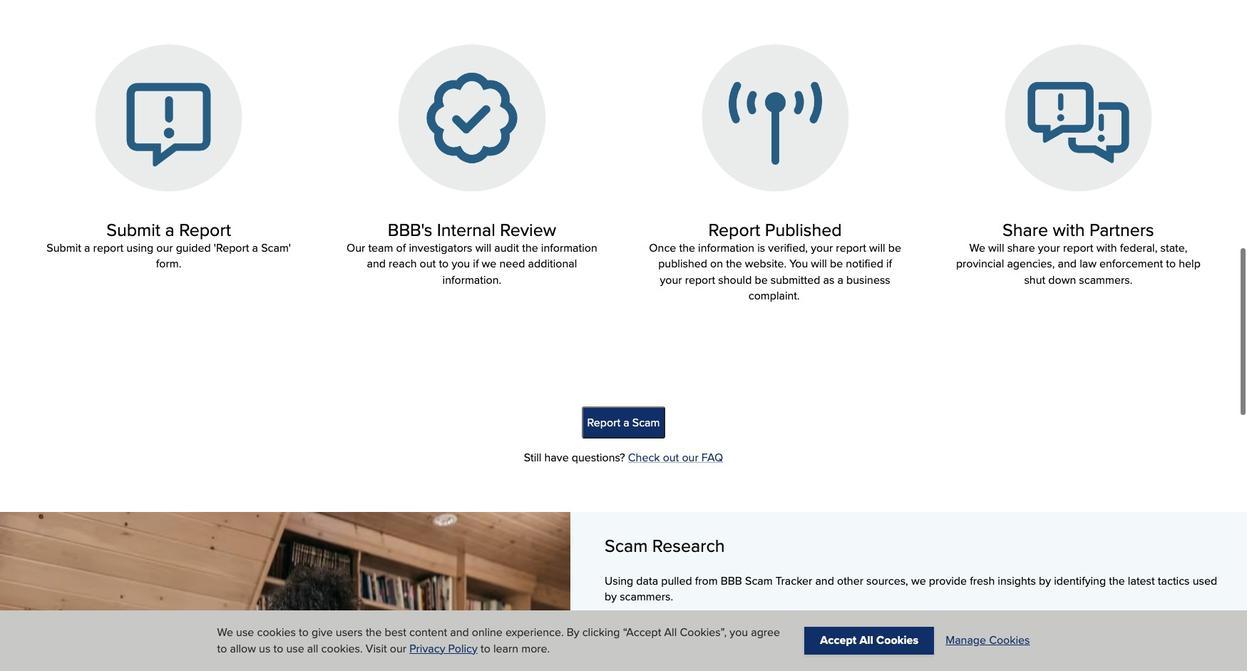 Task type: describe. For each thing, give the bounding box(es) containing it.
agree
[[751, 624, 780, 641]]

the right once
[[679, 239, 695, 256]]

manage
[[946, 632, 986, 648]]

enforcement
[[1100, 255, 1163, 272]]

down
[[1048, 271, 1076, 288]]

1 horizontal spatial be
[[830, 255, 843, 272]]

scammers. inside share with partners we will share your report with federal, state, provincial agencies, and law enforcement to help shut down scammers.
[[1079, 271, 1133, 288]]

1 vertical spatial our
[[682, 449, 699, 466]]

scam inside button
[[632, 414, 660, 430]]

if inside report published once the information is verified, your report will be published on the website. you will be notified if your report should be submitted as a business complaint.
[[886, 255, 892, 272]]

visit
[[366, 640, 387, 656]]

1 horizontal spatial by
[[1039, 573, 1051, 589]]

allow
[[230, 640, 256, 656]]

published
[[765, 217, 842, 242]]

once
[[649, 239, 676, 256]]

and inside using data pulled from bbb scam tracker and other sources, we provide fresh insights by identifying the latest tactics used by scammers.
[[815, 573, 834, 589]]

cookies inside button
[[989, 632, 1030, 648]]

is
[[757, 239, 765, 256]]

report a scam
[[587, 414, 660, 430]]

scammers. inside using data pulled from bbb scam tracker and other sources, we provide fresh insights by identifying the latest tactics used by scammers.
[[620, 589, 673, 605]]

have
[[544, 449, 569, 466]]

cookies inside button
[[876, 632, 919, 648]]

we inside share with partners we will share your report with federal, state, provincial agencies, and law enforcement to help shut down scammers.
[[969, 239, 985, 256]]

other
[[837, 573, 864, 589]]

published
[[658, 255, 707, 272]]

helpful person's hands over a book sharing to another person listening image
[[0, 512, 570, 671]]

still have questions? check out our faq
[[524, 449, 723, 466]]

report for published
[[709, 217, 760, 242]]

users
[[336, 624, 363, 641]]

more.
[[521, 640, 550, 656]]

form.
[[156, 255, 181, 272]]

share
[[1007, 239, 1035, 256]]

our inside submit a report submit a report using our guided 'report a scam' form.
[[156, 239, 173, 256]]

and inside bbb's internal review our team of investigators will audit the information and reach out to you if we need additional information.
[[367, 255, 386, 272]]

on
[[710, 255, 723, 272]]

tracker
[[776, 573, 812, 589]]

a inside button
[[623, 414, 629, 430]]

accept all cookies
[[820, 632, 919, 648]]

internal
[[437, 217, 495, 242]]

scam research
[[605, 533, 725, 558]]

reach
[[389, 255, 417, 272]]

shut
[[1024, 271, 1046, 288]]

need
[[499, 255, 525, 272]]

provide
[[929, 573, 967, 589]]

a left 'using'
[[84, 239, 90, 256]]

online
[[472, 624, 503, 641]]

guided
[[176, 239, 211, 256]]

check out our faq link
[[628, 449, 723, 466]]

experience.
[[506, 624, 564, 641]]

of
[[396, 239, 406, 256]]

information inside bbb's internal review our team of investigators will audit the information and reach out to you if we need additional information.
[[541, 239, 597, 256]]

the inside bbb's internal review our team of investigators will audit the information and reach out to you if we need additional information.
[[522, 239, 538, 256]]

content
[[409, 624, 447, 641]]

fresh
[[970, 573, 995, 589]]

best
[[385, 624, 406, 641]]

privacy policy to learn more.
[[409, 640, 550, 656]]

the inside using data pulled from bbb scam tracker and other sources, we provide fresh insights by identifying the latest tactics used by scammers.
[[1109, 573, 1125, 589]]

privacy
[[409, 640, 445, 656]]

a inside report published once the information is verified, your report will be published on the website. you will be notified if your report should be submitted as a business complaint.
[[838, 271, 844, 288]]

notified
[[846, 255, 883, 272]]

still
[[524, 449, 542, 466]]

0 horizontal spatial submit
[[47, 239, 81, 256]]

additional
[[528, 255, 577, 272]]

2 horizontal spatial be
[[888, 239, 901, 256]]

our
[[347, 239, 365, 256]]

insights
[[998, 573, 1036, 589]]

using data pulled from bbb scam tracker and other sources, we provide fresh insights by identifying the latest tactics used by scammers.
[[605, 573, 1217, 605]]

view research
[[605, 622, 679, 639]]

using
[[605, 573, 633, 589]]

check
[[628, 449, 660, 466]]

review
[[500, 217, 556, 242]]

should
[[718, 271, 752, 288]]

will right you on the right top of the page
[[811, 255, 827, 272]]

pulled
[[661, 573, 692, 589]]

privacy policy link
[[409, 640, 478, 656]]

we inside using data pulled from bbb scam tracker and other sources, we provide fresh insights by identifying the latest tactics used by scammers.
[[911, 573, 926, 589]]

audit
[[494, 239, 519, 256]]

research for scam research
[[652, 533, 725, 558]]

information.
[[443, 271, 501, 288]]

tactics
[[1158, 573, 1190, 589]]

submit a report submit a report using our guided 'report a scam' form.
[[47, 217, 291, 272]]

website.
[[745, 255, 787, 272]]

complaint.
[[749, 287, 800, 304]]

we use cookies to give users the best content and online experience. by clicking "accept all cookies", you agree to allow us to use all cookies. visit our
[[217, 624, 780, 656]]

report for a
[[587, 414, 620, 430]]

bbb
[[721, 573, 742, 589]]

federal,
[[1120, 239, 1158, 256]]

as
[[823, 271, 835, 288]]

agencies,
[[1007, 255, 1055, 272]]

if inside bbb's internal review our team of investigators will audit the information and reach out to you if we need additional information.
[[473, 255, 479, 272]]

cookies.
[[321, 640, 363, 656]]

all
[[307, 640, 318, 656]]

report a scam button
[[582, 407, 666, 439]]

to left 'learn'
[[481, 640, 491, 656]]

1 horizontal spatial submit
[[106, 217, 161, 242]]



Task type: locate. For each thing, give the bounding box(es) containing it.
0 horizontal spatial by
[[605, 589, 617, 605]]

all inside button
[[860, 632, 873, 648]]

you inside bbb's internal review our team of investigators will audit the information and reach out to you if we need additional information.
[[452, 255, 470, 272]]

2 horizontal spatial your
[[1038, 239, 1060, 256]]

scam
[[632, 414, 660, 430], [605, 533, 648, 558], [745, 573, 773, 589]]

to left give
[[299, 624, 309, 641]]

learn
[[493, 640, 518, 656]]

be left notified
[[830, 255, 843, 272]]

0 vertical spatial scammers.
[[1079, 271, 1133, 288]]

0 horizontal spatial information
[[541, 239, 597, 256]]

report published once the information is verified, your report will be published on the website. you will be notified if your report should be submitted as a business complaint.
[[649, 217, 901, 304]]

we left need
[[482, 255, 497, 272]]

by up view
[[605, 589, 617, 605]]

all right accept
[[860, 632, 873, 648]]

2 vertical spatial scam
[[745, 573, 773, 589]]

share
[[1003, 217, 1048, 242]]

you
[[790, 255, 808, 272]]

law
[[1080, 255, 1097, 272]]

by
[[1039, 573, 1051, 589], [605, 589, 617, 605]]

2 vertical spatial our
[[390, 640, 407, 656]]

0 horizontal spatial you
[[452, 255, 470, 272]]

be
[[888, 239, 901, 256], [830, 255, 843, 272], [755, 271, 768, 288]]

data
[[636, 573, 658, 589]]

submitted
[[771, 271, 820, 288]]

1 if from the left
[[473, 255, 479, 272]]

bbb's
[[388, 217, 432, 242]]

1 horizontal spatial cookies
[[989, 632, 1030, 648]]

with up law
[[1053, 217, 1085, 242]]

report up on
[[709, 217, 760, 242]]

our left faq
[[682, 449, 699, 466]]

information up the should
[[698, 239, 754, 256]]

business
[[846, 271, 891, 288]]

you down the internal
[[452, 255, 470, 272]]

you
[[452, 255, 470, 272], [730, 624, 748, 641]]

team
[[368, 239, 393, 256]]

investigators
[[409, 239, 472, 256]]

and left law
[[1058, 255, 1077, 272]]

the right audit
[[522, 239, 538, 256]]

your inside share with partners we will share your report with federal, state, provincial agencies, and law enforcement to help shut down scammers.
[[1038, 239, 1060, 256]]

cookies down using data pulled from bbb scam tracker and other sources, we provide fresh insights by identifying the latest tactics used by scammers.
[[876, 632, 919, 648]]

1 vertical spatial scammers.
[[620, 589, 673, 605]]

be right the should
[[755, 271, 768, 288]]

1 horizontal spatial you
[[730, 624, 748, 641]]

report inside button
[[587, 414, 620, 430]]

0 horizontal spatial out
[[420, 255, 436, 272]]

0 horizontal spatial scammers.
[[620, 589, 673, 605]]

information right need
[[541, 239, 597, 256]]

our right the visit
[[390, 640, 407, 656]]

report inside report published once the information is verified, your report will be published on the website. you will be notified if your report should be submitted as a business complaint.
[[709, 217, 760, 242]]

our right 'using'
[[156, 239, 173, 256]]

all inside we use cookies to give users the best content and online experience. by clicking "accept all cookies", you agree to allow us to use all cookies. visit our
[[664, 624, 677, 641]]

policy
[[448, 640, 478, 656]]

to left allow
[[217, 640, 227, 656]]

scam right bbb on the right of the page
[[745, 573, 773, 589]]

research
[[652, 533, 725, 558], [633, 622, 679, 639]]

0 vertical spatial we
[[969, 239, 985, 256]]

be right notified
[[888, 239, 901, 256]]

report up "questions?"
[[587, 414, 620, 430]]

identifying
[[1054, 573, 1106, 589]]

used
[[1193, 573, 1217, 589]]

1 horizontal spatial with
[[1097, 239, 1117, 256]]

the inside we use cookies to give users the best content and online experience. by clicking "accept all cookies", you agree to allow us to use all cookies. visit our
[[366, 624, 382, 641]]

1 vertical spatial scam
[[605, 533, 648, 558]]

to right us
[[273, 640, 283, 656]]

your
[[811, 239, 833, 256], [1038, 239, 1060, 256], [660, 271, 682, 288]]

1 vertical spatial we
[[911, 573, 926, 589]]

a
[[165, 217, 175, 242], [84, 239, 90, 256], [252, 239, 258, 256], [838, 271, 844, 288], [623, 414, 629, 430]]

0 vertical spatial you
[[452, 255, 470, 272]]

from
[[695, 573, 718, 589]]

0 horizontal spatial we
[[482, 255, 497, 272]]

report left the should
[[685, 271, 715, 288]]

report
[[179, 217, 231, 242], [709, 217, 760, 242], [587, 414, 620, 430]]

and
[[367, 255, 386, 272], [1058, 255, 1077, 272], [815, 573, 834, 589], [450, 624, 469, 641]]

0 horizontal spatial our
[[156, 239, 173, 256]]

a up still have questions? check out our faq
[[623, 414, 629, 430]]

0 horizontal spatial cookies
[[876, 632, 919, 648]]

faq
[[702, 449, 723, 466]]

use left the all
[[286, 640, 304, 656]]

will left share
[[988, 239, 1004, 256]]

1 horizontal spatial if
[[886, 255, 892, 272]]

we inside we use cookies to give users the best content and online experience. by clicking "accept all cookies", you agree to allow us to use all cookies. visit our
[[217, 624, 233, 641]]

bbb's internal review our team of investigators will audit the information and reach out to you if we need additional information.
[[347, 217, 597, 288]]

will left audit
[[475, 239, 491, 256]]

manage cookies
[[946, 632, 1030, 648]]

2 information from the left
[[698, 239, 754, 256]]

1 vertical spatial out
[[663, 449, 679, 466]]

a left guided
[[165, 217, 175, 242]]

2 horizontal spatial report
[[709, 217, 760, 242]]

report up form.
[[179, 217, 231, 242]]

2 cookies from the left
[[989, 632, 1030, 648]]

will inside bbb's internal review our team of investigators will audit the information and reach out to you if we need additional information.
[[475, 239, 491, 256]]

1 horizontal spatial report
[[587, 414, 620, 430]]

1 horizontal spatial we
[[911, 573, 926, 589]]

with left federal,
[[1097, 239, 1117, 256]]

partners
[[1090, 217, 1154, 242]]

provincial
[[956, 255, 1004, 272]]

the
[[522, 239, 538, 256], [679, 239, 695, 256], [726, 255, 742, 272], [1109, 573, 1125, 589], [366, 624, 382, 641]]

report inside submit a report submit a report using our guided 'report a scam' form.
[[93, 239, 124, 256]]

scam'
[[261, 239, 291, 256]]

report up business
[[836, 239, 866, 256]]

use left us
[[236, 624, 254, 641]]

you inside we use cookies to give users the best content and online experience. by clicking "accept all cookies", you agree to allow us to use all cookies. visit our
[[730, 624, 748, 641]]

give
[[312, 624, 333, 641]]

1 horizontal spatial use
[[286, 640, 304, 656]]

we
[[482, 255, 497, 272], [911, 573, 926, 589]]

verified,
[[768, 239, 808, 256]]

state,
[[1161, 239, 1188, 256]]

information inside report published once the information is verified, your report will be published on the website. you will be notified if your report should be submitted as a business complaint.
[[698, 239, 754, 256]]

1 horizontal spatial all
[[860, 632, 873, 648]]

submit
[[106, 217, 161, 242], [47, 239, 81, 256]]

accept all cookies button
[[805, 627, 934, 654]]

and inside we use cookies to give users the best content and online experience. by clicking "accept all cookies", you agree to allow us to use all cookies. visit our
[[450, 624, 469, 641]]

your right you on the right top of the page
[[811, 239, 833, 256]]

and right our
[[367, 255, 386, 272]]

1 horizontal spatial out
[[663, 449, 679, 466]]

us
[[259, 640, 271, 656]]

0 horizontal spatial we
[[217, 624, 233, 641]]

0 vertical spatial our
[[156, 239, 173, 256]]

'report
[[214, 239, 249, 256]]

1 horizontal spatial your
[[811, 239, 833, 256]]

cookies",
[[680, 624, 727, 641]]

and inside share with partners we will share your report with federal, state, provincial agencies, and law enforcement to help shut down scammers.
[[1058, 255, 1077, 272]]

help
[[1179, 255, 1201, 272]]

to down the internal
[[439, 255, 449, 272]]

clicking
[[582, 624, 620, 641]]

manage cookies button
[[946, 632, 1030, 649]]

your right share
[[1038, 239, 1060, 256]]

0 horizontal spatial use
[[236, 624, 254, 641]]

scammers. right "down"
[[1079, 271, 1133, 288]]

our
[[156, 239, 173, 256], [682, 449, 699, 466], [390, 640, 407, 656]]

1 horizontal spatial our
[[390, 640, 407, 656]]

all right "accept
[[664, 624, 677, 641]]

with
[[1053, 217, 1085, 242], [1097, 239, 1117, 256]]

0 vertical spatial research
[[652, 533, 725, 558]]

1 vertical spatial we
[[217, 624, 233, 641]]

1 vertical spatial you
[[730, 624, 748, 641]]

report inside submit a report submit a report using our guided 'report a scam' form.
[[179, 217, 231, 242]]

cookies
[[876, 632, 919, 648], [989, 632, 1030, 648]]

report inside share with partners we will share your report with federal, state, provincial agencies, and law enforcement to help shut down scammers.
[[1063, 239, 1094, 256]]

the left best
[[366, 624, 382, 641]]

to inside bbb's internal review our team of investigators will audit the information and reach out to you if we need additional information.
[[439, 255, 449, 272]]

1 vertical spatial research
[[633, 622, 679, 639]]

our inside we use cookies to give users the best content and online experience. by clicking "accept all cookies", you agree to allow us to use all cookies. visit our
[[390, 640, 407, 656]]

latest
[[1128, 573, 1155, 589]]

0 vertical spatial scam
[[632, 414, 660, 430]]

out
[[420, 255, 436, 272], [663, 449, 679, 466]]

by right insights
[[1039, 573, 1051, 589]]

and left online
[[450, 624, 469, 641]]

report up "down"
[[1063, 239, 1094, 256]]

will up business
[[869, 239, 885, 256]]

all
[[664, 624, 677, 641], [860, 632, 873, 648]]

0 horizontal spatial be
[[755, 271, 768, 288]]

2 if from the left
[[886, 255, 892, 272]]

0 vertical spatial out
[[420, 255, 436, 272]]

0 vertical spatial we
[[482, 255, 497, 272]]

using
[[126, 239, 153, 256]]

scam up using
[[605, 533, 648, 558]]

report
[[93, 239, 124, 256], [836, 239, 866, 256], [1063, 239, 1094, 256], [685, 271, 715, 288]]

1 horizontal spatial we
[[969, 239, 985, 256]]

to left help
[[1166, 255, 1176, 272]]

will inside share with partners we will share your report with federal, state, provincial agencies, and law enforcement to help shut down scammers.
[[988, 239, 1004, 256]]

you left agree on the right
[[730, 624, 748, 641]]

0 horizontal spatial with
[[1053, 217, 1085, 242]]

1 horizontal spatial scammers.
[[1079, 271, 1133, 288]]

by
[[567, 624, 579, 641]]

we left share
[[969, 239, 985, 256]]

0 horizontal spatial all
[[664, 624, 677, 641]]

cookies
[[257, 624, 296, 641]]

we
[[969, 239, 985, 256], [217, 624, 233, 641]]

1 cookies from the left
[[876, 632, 919, 648]]

research up pulled
[[652, 533, 725, 558]]

use
[[236, 624, 254, 641], [286, 640, 304, 656]]

to
[[439, 255, 449, 272], [1166, 255, 1176, 272], [299, 624, 309, 641], [217, 640, 227, 656], [273, 640, 283, 656], [481, 640, 491, 656]]

share with partners we will share your report with federal, state, provincial agencies, and law enforcement to help shut down scammers.
[[956, 217, 1201, 288]]

we inside bbb's internal review our team of investigators will audit the information and reach out to you if we need additional information.
[[482, 255, 497, 272]]

out right check
[[663, 449, 679, 466]]

we left provide
[[911, 573, 926, 589]]

0 horizontal spatial if
[[473, 255, 479, 272]]

information
[[541, 239, 597, 256], [698, 239, 754, 256]]

0 horizontal spatial your
[[660, 271, 682, 288]]

scam up check
[[632, 414, 660, 430]]

research right view
[[633, 622, 679, 639]]

will
[[475, 239, 491, 256], [869, 239, 885, 256], [988, 239, 1004, 256], [811, 255, 827, 272]]

view
[[605, 622, 630, 639]]

if left audit
[[473, 255, 479, 272]]

a right as
[[838, 271, 844, 288]]

we left us
[[217, 624, 233, 641]]

report left 'using'
[[93, 239, 124, 256]]

1 information from the left
[[541, 239, 597, 256]]

a left scam'
[[252, 239, 258, 256]]

1 horizontal spatial information
[[698, 239, 754, 256]]

out right reach
[[420, 255, 436, 272]]

questions?
[[572, 449, 625, 466]]

2 horizontal spatial our
[[682, 449, 699, 466]]

scam inside using data pulled from bbb scam tracker and other sources, we provide fresh insights by identifying the latest tactics used by scammers.
[[745, 573, 773, 589]]

if right notified
[[886, 255, 892, 272]]

scammers. up view research
[[620, 589, 673, 605]]

cookies right manage
[[989, 632, 1030, 648]]

the left latest
[[1109, 573, 1125, 589]]

if
[[473, 255, 479, 272], [886, 255, 892, 272]]

to inside share with partners we will share your report with federal, state, provincial agencies, and law enforcement to help shut down scammers.
[[1166, 255, 1176, 272]]

the right on
[[726, 255, 742, 272]]

accept
[[820, 632, 857, 648]]

research for view research
[[633, 622, 679, 639]]

out inside bbb's internal review our team of investigators will audit the information and reach out to you if we need additional information.
[[420, 255, 436, 272]]

your down once
[[660, 271, 682, 288]]

and left other
[[815, 573, 834, 589]]

0 horizontal spatial report
[[179, 217, 231, 242]]

"accept
[[623, 624, 661, 641]]



Task type: vqa. For each thing, say whether or not it's contained in the screenshot.
topmost our
yes



